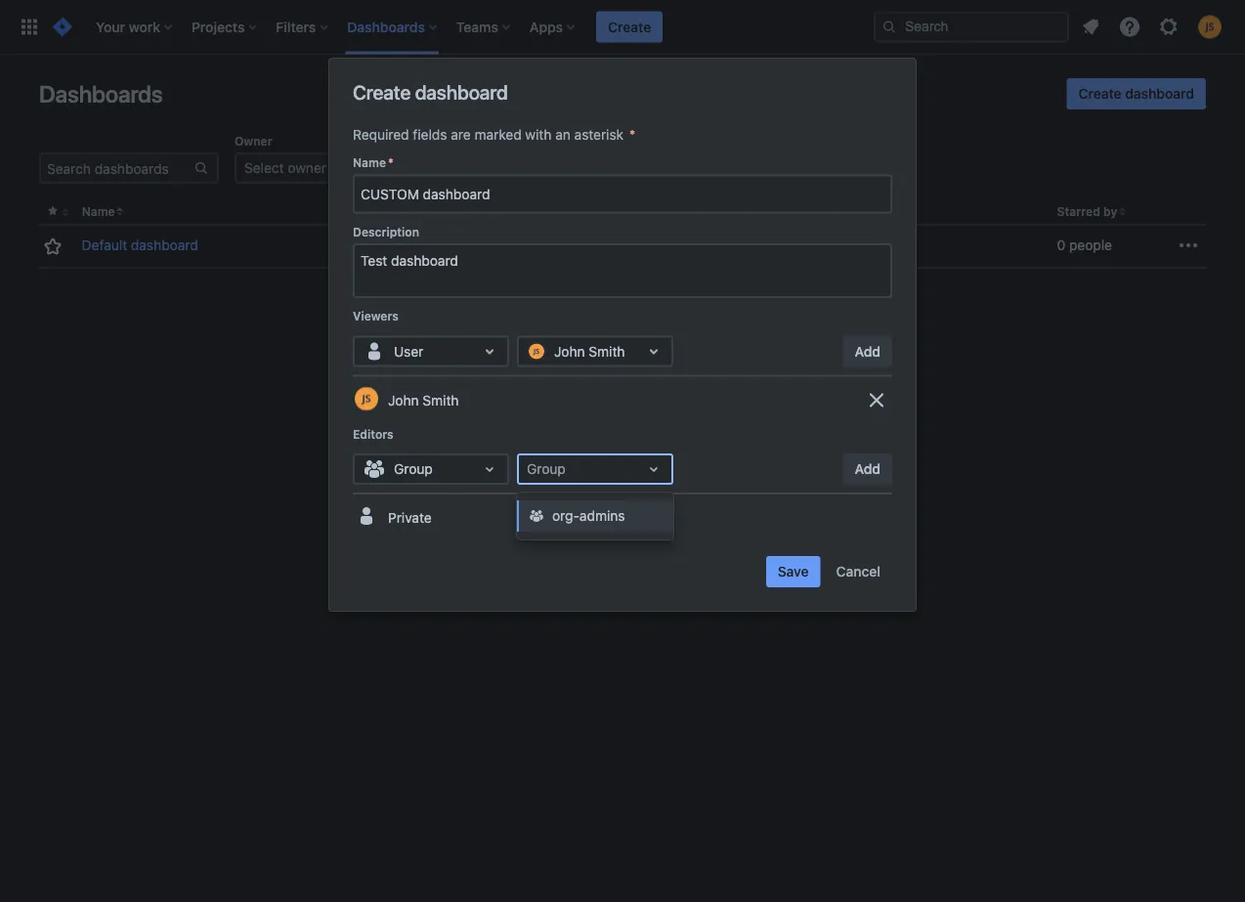 Task type: describe. For each thing, give the bounding box(es) containing it.
project
[[499, 160, 543, 176]]

project
[[446, 134, 487, 148]]

0
[[1058, 237, 1066, 253]]

private inside dashboards details element
[[860, 237, 904, 253]]

1 group from the left
[[394, 461, 433, 477]]

add button for group
[[843, 454, 893, 485]]

by
[[1104, 205, 1118, 219]]

owner
[[288, 160, 327, 176]]

Description text field
[[353, 243, 893, 298]]

1 vertical spatial smith
[[423, 392, 459, 408]]

name button
[[82, 205, 115, 219]]

add button for user
[[843, 336, 893, 367]]

name for name *
[[353, 156, 386, 170]]

1 vertical spatial private
[[388, 509, 432, 526]]

save
[[778, 564, 809, 580]]

0 horizontal spatial editors
[[353, 427, 394, 441]]

public
[[628, 237, 667, 253]]

cancel
[[837, 564, 881, 580]]

1 horizontal spatial john
[[554, 343, 585, 359]]

owner button
[[372, 205, 410, 219]]

create button
[[596, 11, 663, 43]]

0 people
[[1058, 237, 1113, 253]]

create dashboard inside button
[[1079, 86, 1195, 102]]

select for select group
[[667, 160, 707, 176]]

0 horizontal spatial dashboard
[[131, 237, 198, 253]]

0 horizontal spatial *
[[388, 156, 394, 170]]

select project
[[456, 160, 543, 176]]

admins
[[580, 508, 625, 524]]

open image
[[399, 156, 422, 180]]

with
[[525, 127, 552, 143]]

default dashboard
[[82, 237, 198, 253]]

default
[[82, 237, 127, 253]]

name *
[[353, 156, 394, 170]]

create inside create button
[[608, 19, 651, 35]]

0 horizontal spatial viewers
[[353, 309, 399, 323]]

org-
[[552, 508, 580, 524]]

0 horizontal spatial create dashboard
[[353, 80, 508, 103]]

1 horizontal spatial dashboard
[[415, 80, 508, 103]]

1 horizontal spatial john smith
[[554, 343, 625, 359]]

0 vertical spatial *
[[630, 127, 636, 143]]

name for name
[[82, 205, 115, 219]]

required fields are marked with an asterisk *
[[353, 127, 636, 143]]

description
[[353, 225, 419, 239]]

create inside create dashboard button
[[1079, 86, 1122, 102]]

create dashboard button
[[1067, 78, 1207, 110]]

are
[[451, 127, 471, 143]]

viewers inside dashboards details element
[[593, 205, 639, 219]]

fields
[[413, 127, 447, 143]]



Task type: vqa. For each thing, say whether or not it's contained in the screenshot.
the My Kanban Project
no



Task type: locate. For each thing, give the bounding box(es) containing it.
2 group from the left
[[527, 461, 566, 477]]

dashboards details element
[[37, 199, 1207, 269]]

0 vertical spatial owner
[[235, 134, 272, 148]]

1 vertical spatial add button
[[843, 454, 893, 485]]

select for select owner
[[244, 160, 284, 176]]

name up 'default'
[[82, 205, 115, 219]]

None field
[[355, 176, 891, 212]]

0 vertical spatial viewers
[[593, 205, 639, 219]]

editors inside dashboards details element
[[825, 205, 866, 219]]

select group
[[667, 160, 747, 176]]

open image
[[610, 156, 634, 180], [821, 156, 845, 180], [478, 340, 502, 363], [642, 340, 666, 363], [478, 458, 502, 481], [642, 458, 666, 481]]

0 vertical spatial add button
[[843, 336, 893, 367]]

cancel button
[[825, 556, 893, 588]]

select left group
[[667, 160, 707, 176]]

2 add button from the top
[[843, 454, 893, 485]]

required
[[353, 127, 409, 143]]

default dashboard link
[[82, 236, 198, 255]]

1 horizontal spatial select
[[456, 160, 495, 176]]

0 horizontal spatial select
[[244, 160, 284, 176]]

1 add from the top
[[855, 343, 881, 359]]

user
[[394, 343, 424, 359]]

john down description text field at the top of page
[[554, 343, 585, 359]]

create dashboard
[[353, 80, 508, 103], [1079, 86, 1195, 102]]

0 vertical spatial name
[[353, 156, 386, 170]]

0 vertical spatial smith
[[589, 343, 625, 359]]

1 horizontal spatial create
[[608, 19, 651, 35]]

add
[[855, 343, 881, 359], [855, 461, 881, 477]]

Search field
[[874, 11, 1070, 43]]

1 vertical spatial name
[[82, 205, 115, 219]]

0 horizontal spatial john
[[388, 392, 419, 408]]

1 horizontal spatial owner
[[372, 205, 410, 219]]

marked
[[475, 127, 522, 143]]

0 vertical spatial john
[[554, 343, 585, 359]]

0 vertical spatial add
[[855, 343, 881, 359]]

1 vertical spatial add
[[855, 461, 881, 477]]

1 select from the left
[[244, 160, 284, 176]]

2 horizontal spatial select
[[667, 160, 707, 176]]

* right 'asterisk'
[[630, 127, 636, 143]]

1 vertical spatial john
[[388, 392, 419, 408]]

1 horizontal spatial create dashboard
[[1079, 86, 1195, 102]]

john smith down user
[[388, 392, 459, 408]]

smith down description text field at the top of page
[[589, 343, 625, 359]]

1 vertical spatial editors
[[353, 427, 394, 441]]

primary element
[[12, 0, 874, 54]]

name inside dashboards details element
[[82, 205, 115, 219]]

1 horizontal spatial private
[[860, 237, 904, 253]]

select owner
[[244, 160, 327, 176]]

select
[[244, 160, 284, 176], [456, 160, 495, 176], [667, 160, 707, 176]]

0 horizontal spatial owner
[[235, 134, 272, 148]]

None text field
[[527, 460, 531, 479]]

1 horizontal spatial viewers
[[593, 205, 639, 219]]

starred by
[[1058, 205, 1118, 219]]

owner up description
[[372, 205, 410, 219]]

people
[[1070, 237, 1113, 253]]

0 horizontal spatial create
[[353, 80, 411, 103]]

search image
[[882, 19, 898, 35]]

2 select from the left
[[456, 160, 495, 176]]

viewers up public at the right top of the page
[[593, 205, 639, 219]]

dashboard
[[415, 80, 508, 103], [1126, 86, 1195, 102], [131, 237, 198, 253]]

0 horizontal spatial smith
[[423, 392, 459, 408]]

smith down user
[[423, 392, 459, 408]]

2 horizontal spatial dashboard
[[1126, 86, 1195, 102]]

0 horizontal spatial name
[[82, 205, 115, 219]]

remove viewer permission for user john smith image
[[865, 389, 889, 412]]

* left open image
[[388, 156, 394, 170]]

group
[[710, 160, 747, 176]]

1 horizontal spatial group
[[527, 461, 566, 477]]

owner inside dashboards details element
[[372, 205, 410, 219]]

private
[[860, 237, 904, 253], [388, 509, 432, 526]]

create banner
[[0, 0, 1246, 55]]

dashboards
[[39, 80, 163, 108]]

owner up select owner
[[235, 134, 272, 148]]

1 add button from the top
[[843, 336, 893, 367]]

viewers
[[593, 205, 639, 219], [353, 309, 399, 323]]

an
[[556, 127, 571, 143]]

star default dashboard image
[[41, 235, 64, 258]]

1 vertical spatial john smith
[[388, 392, 459, 408]]

add button
[[843, 336, 893, 367], [843, 454, 893, 485]]

name down required
[[353, 156, 386, 170]]

add for user
[[855, 343, 881, 359]]

2 horizontal spatial create
[[1079, 86, 1122, 102]]

add button up remove viewer permission for user john smith image on the right top of page
[[843, 336, 893, 367]]

3 select from the left
[[667, 160, 707, 176]]

john smith down description text field at the top of page
[[554, 343, 625, 359]]

1 vertical spatial *
[[388, 156, 394, 170]]

viewers up user
[[353, 309, 399, 323]]

add for group
[[855, 461, 881, 477]]

asterisk
[[575, 127, 624, 143]]

create
[[608, 19, 651, 35], [353, 80, 411, 103], [1079, 86, 1122, 102]]

john
[[554, 343, 585, 359], [388, 392, 419, 408]]

jira software image
[[51, 15, 74, 39]]

1 horizontal spatial *
[[630, 127, 636, 143]]

add up remove viewer permission for user john smith image on the right top of page
[[855, 343, 881, 359]]

1 horizontal spatial name
[[353, 156, 386, 170]]

jira software image
[[51, 15, 74, 39]]

2 add from the top
[[855, 461, 881, 477]]

0 vertical spatial private
[[860, 237, 904, 253]]

add button down remove viewer permission for user john smith image on the right top of page
[[843, 454, 893, 485]]

select for select project
[[456, 160, 495, 176]]

0 horizontal spatial group
[[394, 461, 433, 477]]

john down user
[[388, 392, 419, 408]]

dashboard inside button
[[1126, 86, 1195, 102]]

starred by button
[[1058, 205, 1118, 219]]

group
[[394, 461, 433, 477], [527, 461, 566, 477]]

0 vertical spatial editors
[[825, 205, 866, 219]]

name
[[353, 156, 386, 170], [82, 205, 115, 219]]

1 horizontal spatial editors
[[825, 205, 866, 219]]

starred
[[1058, 205, 1101, 219]]

0 horizontal spatial john smith
[[388, 392, 459, 408]]

smith
[[589, 343, 625, 359], [423, 392, 459, 408]]

org-admins
[[552, 508, 625, 524]]

0 horizontal spatial private
[[388, 509, 432, 526]]

1 vertical spatial owner
[[372, 205, 410, 219]]

add down remove viewer permission for user john smith image on the right top of page
[[855, 461, 881, 477]]

Search dashboards text field
[[41, 154, 194, 182]]

select down project
[[456, 160, 495, 176]]

*
[[630, 127, 636, 143], [388, 156, 394, 170]]

1 horizontal spatial smith
[[589, 343, 625, 359]]

0 vertical spatial john smith
[[554, 343, 625, 359]]

save button
[[766, 556, 821, 588]]

select left owner
[[244, 160, 284, 176]]

1 vertical spatial viewers
[[353, 309, 399, 323]]

editors
[[825, 205, 866, 219], [353, 427, 394, 441]]

john smith
[[554, 343, 625, 359], [388, 392, 459, 408]]

owner
[[235, 134, 272, 148], [372, 205, 410, 219]]



